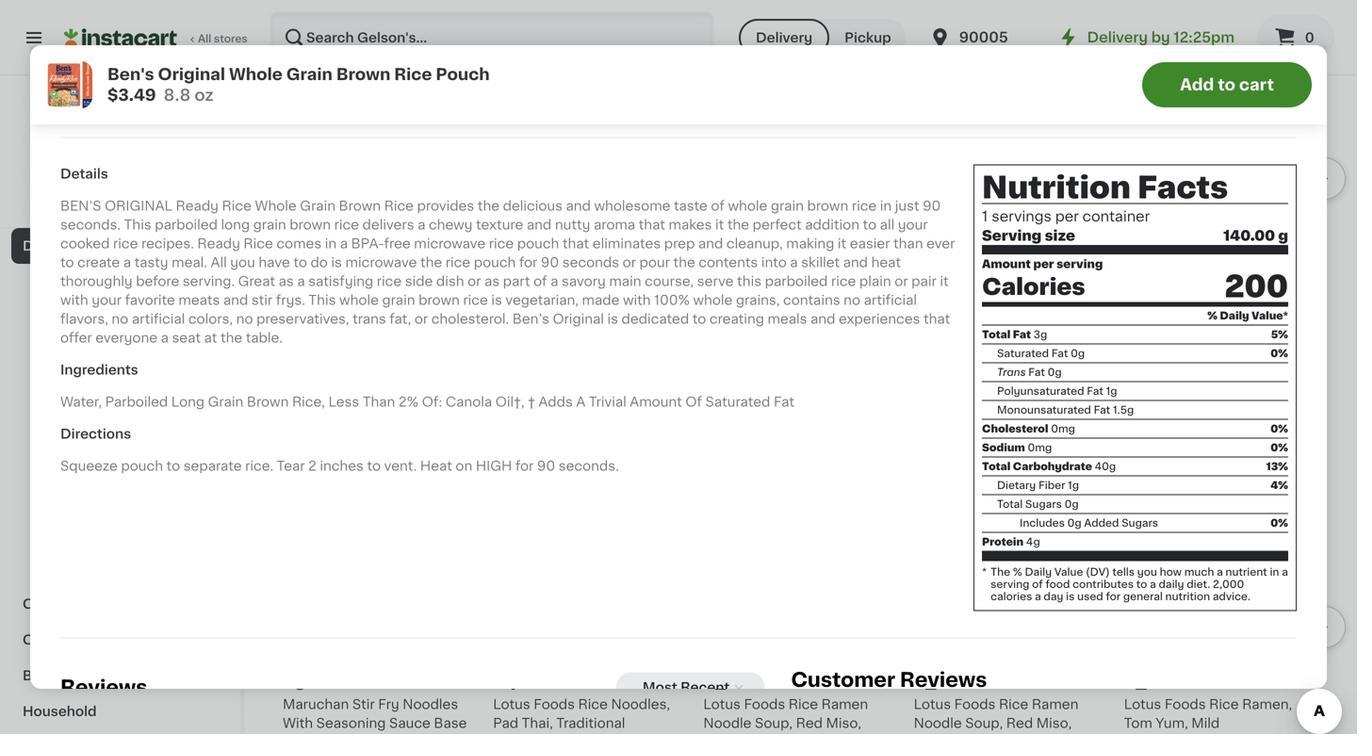 Task type: describe. For each thing, give the bounding box(es) containing it.
canned for canned tomato
[[34, 419, 86, 432]]

2 vertical spatial 90
[[537, 459, 555, 473]]

macaroni
[[493, 266, 555, 280]]

is up cholesterol.
[[491, 293, 502, 307]]

trans fat 0g polyunsaturated fat 1g monounsaturated fat 1.5g
[[997, 367, 1134, 415]]

rice up dish
[[446, 256, 471, 269]]

a up vegetarian,
[[551, 275, 558, 288]]

everyday store prices
[[56, 163, 173, 173]]

food
[[1046, 579, 1070, 590]]

$ right most
[[707, 674, 714, 684]]

dietary fiber 1g
[[997, 480, 1079, 491]]

ben's up "do"
[[283, 229, 319, 242]]

goods for canned
[[79, 633, 125, 647]]

0 vertical spatial pasta
[[113, 239, 151, 253]]

details
[[60, 167, 108, 180]]

all inside the ben's original ready rice whole grain brown rice provides the delicious and wholesome taste of whole grain brown rice in just 90 seconds. this parboiled long grain brown rice delivers a chewy texture and nutty aroma that makes it the perfect addition to all your cooked rice recipes. ready rice comes in a bpa-free microwave rice pouch that eliminates prep and cleanup, making it easier than ever to create a tasty meal. all you have to do is microwave the rice pouch for 90 seconds or pour the contents into a skillet and heat thoroughly before serving. great as a satisfying rice side dish or as part of a savory main course, serve this parboiled rice plain or pair it with your favorite meats and stir frys. this whole grain brown rice is vegetarian, made with 100% whole grains, contains no artificial flavors, no artificial colors, no preservatives, trans fat, or cholesterol. ben's original is dedicated to creating meals and experiences that offer everyone a seat at the table.
[[211, 256, 227, 269]]

dinner inside kraft original mac & cheese macaroni and cheese dinner
[[641, 266, 685, 280]]

2 red from the left
[[1006, 717, 1033, 730]]

to inside button
[[1218, 77, 1236, 93]]

2 right tear
[[308, 459, 316, 473]]

the down 29
[[728, 218, 749, 231]]

0 horizontal spatial 8.8 oz
[[283, 283, 315, 294]]

whole up side
[[377, 229, 419, 242]]

fat left 1.5g
[[1094, 405, 1111, 415]]

serving size
[[982, 229, 1075, 243]]

& left pizza in the left bottom of the page
[[74, 454, 85, 468]]

dietary
[[997, 480, 1036, 491]]

pasta for pasta
[[34, 311, 71, 324]]

ingredients
[[60, 363, 138, 376]]

1 horizontal spatial reviews
[[900, 670, 987, 690]]

a left bpa-
[[340, 237, 348, 250]]

1 lotus foods rice ramen noodle soup, red miso from the left
[[704, 698, 868, 734]]

0% for sodium 0mg
[[1271, 443, 1289, 453]]

preservatives,
[[256, 312, 349, 325]]

*
[[982, 567, 987, 577]]

recent
[[681, 681, 730, 694]]

grains
[[88, 275, 131, 288]]

and up 'contents'
[[698, 237, 723, 250]]

to up rices
[[60, 256, 74, 269]]

a left chewy
[[418, 218, 425, 231]]

protein
[[982, 537, 1024, 547]]

rice down texture
[[489, 237, 514, 250]]

ben's down just
[[914, 229, 950, 242]]

rice inside 4 lotus foods rice noodles, pad thai, traditional
[[578, 698, 608, 711]]

a
[[576, 395, 586, 408]]

tom
[[1124, 717, 1153, 730]]

canned tomato link
[[11, 407, 229, 443]]

cleanup,
[[727, 237, 783, 250]]

a left tasty
[[123, 256, 131, 269]]

2 99 from the left
[[939, 674, 954, 684]]

whole inside ben's original whole grain brown rice pouch $3.49 8.8 oz
[[229, 66, 283, 82]]

0 vertical spatial ready
[[176, 199, 219, 212]]

0 horizontal spatial sugars
[[1026, 499, 1062, 509]]

0 horizontal spatial pouch
[[361, 248, 403, 261]]

2 horizontal spatial 8.8 oz
[[1124, 302, 1157, 313]]

lotus inside 4 lotus foods rice noodles, pad thai, traditional
[[493, 698, 530, 711]]

water, parboiled long grain brown rice, less than 2% of: canola oil†, † adds a trivial amount of saturated fat
[[60, 395, 795, 408]]

8.8 down have
[[283, 283, 300, 294]]

brown inside ben's original whole grain brown rice pouch $3.49 8.8 oz
[[336, 66, 391, 82]]

stock inside product group
[[767, 283, 797, 294]]

2 noodle from the left
[[914, 717, 962, 730]]

whole inside the ben's original ready rice whole grain brown rice provides the delicious and wholesome taste of whole grain brown rice in just 90 seconds. this parboiled long grain brown rice delivers a chewy texture and nutty aroma that makes it the perfect addition to all your cooked rice recipes. ready rice comes in a bpa-free microwave rice pouch that eliminates prep and cleanup, making it easier than ever to create a tasty meal. all you have to do is microwave the rice pouch for 90 seconds or pour the contents into a skillet and heat thoroughly before serving. great as a satisfying rice side dish or as part of a savory main course, serve this parboiled rice plain or pair it with your favorite meats and stir frys. this whole grain brown rice is vegetarian, made with 100% whole grains, contains no artificial flavors, no artificial colors, no preservatives, trans fat, or cholesterol. ben's original is dedicated to creating meals and experiences that offer everyone a seat at the table.
[[255, 199, 297, 212]]

0 horizontal spatial artificial
[[132, 312, 185, 325]]

of inside * the % daily value (dv) tells you how much a nutrient in a serving of food contributes to a daily diet. 2,000 calories a day is used for general nutrition advice.
[[1032, 579, 1043, 590]]

and up the nutty
[[566, 199, 591, 212]]

foods inside 4 lotus foods rice noodles, pad thai, traditional
[[534, 698, 575, 711]]

add button for ben's original whole grain brown rice pouch
[[400, 4, 472, 38]]

tells
[[1113, 567, 1135, 577]]

oz down "do"
[[303, 283, 315, 294]]

yum,
[[1156, 717, 1188, 730]]

monounsaturated
[[997, 405, 1091, 415]]

trivial
[[589, 395, 627, 408]]

8.8 down wild
[[1124, 302, 1142, 313]]

fat left the 3g on the top of page
[[1013, 329, 1031, 340]]

the down prep
[[673, 256, 695, 269]]

2 3 from the left
[[925, 204, 938, 223]]

or down eliminates
[[623, 256, 636, 269]]

0 horizontal spatial no
[[112, 312, 128, 325]]

prices
[[139, 163, 173, 173]]

or left pair
[[895, 275, 908, 288]]

1 vertical spatial sauces
[[124, 598, 174, 611]]

made
[[582, 293, 620, 307]]

1 lotus from the left
[[704, 698, 741, 711]]

is right "do"
[[331, 256, 342, 269]]

& up canned goods & soups link
[[110, 598, 121, 611]]

value
[[1055, 567, 1083, 577]]

2 horizontal spatial it
[[940, 275, 949, 288]]

pair
[[912, 275, 937, 288]]

beverages
[[59, 132, 131, 145]]

easy
[[1250, 248, 1282, 261]]

rice up bpa-
[[334, 218, 359, 231]]

makes
[[669, 218, 712, 231]]

and left stir
[[223, 293, 248, 307]]

a right the nutrient
[[1282, 567, 1288, 577]]

a right the into
[[790, 256, 798, 269]]

1 many in stock button from the left
[[269, 0, 462, 85]]

0 vertical spatial amount
[[982, 259, 1031, 270]]

table.
[[246, 331, 283, 344]]

0 vertical spatial microwave
[[414, 237, 486, 250]]

pasta for pasta & pizza sauces
[[34, 454, 71, 468]]

fat up trans fat 0g polyunsaturated fat 1g monounsaturated fat 1.5g
[[1052, 348, 1068, 359]]

1 horizontal spatial daily
[[1220, 311, 1249, 321]]

1 with from the left
[[60, 293, 88, 307]]

1 vertical spatial microwave
[[345, 256, 417, 269]]

product group containing 4
[[704, 0, 899, 300]]

dry goods & pasta
[[23, 239, 151, 253]]

a up frys.
[[297, 275, 305, 288]]

parboiled
[[105, 395, 168, 408]]

0 horizontal spatial amount
[[630, 395, 682, 408]]

and down the contains in the right top of the page
[[811, 312, 836, 325]]

wine link
[[11, 85, 229, 121]]

delivery for delivery by 12:25pm
[[1087, 31, 1148, 44]]

tasty
[[134, 256, 168, 269]]

$ right customer at the bottom of page
[[918, 674, 925, 684]]

0 button
[[1257, 15, 1335, 60]]

2 $ 2 99 from the left
[[918, 673, 954, 693]]

and down delicious
[[527, 218, 552, 231]]

prepared foods link
[[11, 49, 229, 85]]

gelson's logo image
[[102, 98, 138, 134]]

0 vertical spatial all
[[198, 33, 211, 44]]

day
[[1044, 591, 1064, 602]]

& left soups
[[128, 633, 139, 647]]

original up "do"
[[322, 229, 374, 242]]

1 horizontal spatial this
[[309, 293, 336, 307]]

offer
[[60, 331, 92, 344]]

1 soup, from the left
[[755, 717, 793, 730]]

grain inside ben's original long grain and wild flavored rice easy dinner side
[[1255, 229, 1291, 242]]

seconds
[[562, 256, 619, 269]]

canned tomato
[[34, 419, 139, 432]]

frys.
[[276, 293, 305, 307]]

1 vertical spatial it
[[838, 237, 847, 250]]

2 ramen from the left
[[1032, 698, 1079, 711]]

rices & grains
[[34, 275, 131, 288]]

original inside ben's original long grain and wild flavored rice easy dinner side
[[1164, 229, 1215, 242]]

long for parboiled
[[171, 395, 205, 408]]

the right at
[[221, 331, 242, 344]]

rice up cholesterol.
[[463, 293, 488, 307]]

1 (101) from the left
[[353, 268, 377, 279]]

to left all
[[863, 218, 877, 231]]

delivery for delivery
[[756, 31, 813, 44]]

1 vertical spatial of
[[534, 275, 547, 288]]

hard
[[23, 132, 56, 145]]

1 vertical spatial saturated
[[706, 395, 770, 408]]

0 horizontal spatial brown
[[290, 218, 331, 231]]

near east pilaf rice mix
[[704, 229, 860, 242]]

per inside nutrition facts 1 servings per container
[[1055, 210, 1079, 224]]

whole up east on the right top
[[728, 199, 768, 212]]

item carousel region containing 5
[[283, 460, 1346, 734]]

serving
[[982, 229, 1042, 243]]

oz down wild
[[1144, 302, 1157, 313]]

1 horizontal spatial no
[[236, 312, 253, 325]]

dinner inside ben's original long grain and wild flavored rice easy dinner side
[[1124, 266, 1168, 280]]

2 many in stock button from the left
[[1103, 0, 1297, 66]]

0 horizontal spatial this
[[124, 218, 151, 231]]

2 right customer at the bottom of page
[[925, 673, 937, 693]]

0
[[1305, 31, 1315, 44]]

& up create
[[99, 239, 110, 253]]

total for dietary fiber 1g
[[982, 461, 1011, 472]]

1 ramen from the left
[[822, 698, 868, 711]]

cart
[[1239, 77, 1274, 93]]

or right fat,
[[415, 312, 428, 325]]

4g
[[1026, 537, 1040, 547]]

100%
[[654, 293, 690, 307]]

traditional
[[556, 717, 625, 730]]

0mg for cholesterol 0mg
[[1051, 424, 1075, 434]]

add button for near east pilaf rice mix
[[820, 4, 893, 38]]

customer reviews
[[791, 670, 987, 690]]

1 horizontal spatial that
[[639, 218, 665, 231]]

0 vertical spatial grain
[[771, 199, 804, 212]]

is down made
[[607, 312, 618, 325]]

oz inside ben's original whole grain brown rice pouch $3.49 8.8 oz
[[195, 87, 214, 103]]

fat up monounsaturated
[[1087, 386, 1104, 396]]

servings
[[992, 210, 1052, 224]]

0 horizontal spatial that
[[563, 237, 589, 250]]

2 $ 3 49 from the left
[[918, 204, 954, 223]]

0 horizontal spatial reviews
[[60, 678, 147, 698]]

thai,
[[522, 717, 553, 730]]

for inside * the % daily value (dv) tells you how much a nutrient in a serving of food contributes to a daily diet. 2,000 calories a day is used for general nutrition advice.
[[1106, 591, 1121, 602]]

cider
[[72, 168, 109, 181]]

1 vertical spatial ready
[[197, 237, 240, 250]]

and down easier
[[843, 256, 868, 269]]

2 vertical spatial that
[[924, 312, 950, 325]]

140.00
[[1224, 229, 1275, 243]]

2 lotus foods rice ramen noodle soup, red miso from the left
[[914, 698, 1079, 734]]

0 horizontal spatial 1g
[[1068, 480, 1079, 491]]

contributes
[[1073, 579, 1134, 590]]

pasta link
[[11, 300, 229, 336]]

lotus inside the '2 lotus foods rice ramen, tom yum, mild'
[[1124, 698, 1162, 711]]

0 horizontal spatial pouch
[[121, 459, 163, 473]]

rice,
[[292, 395, 325, 408]]

2 left the 50
[[504, 204, 517, 223]]

1 ben's original whole grain brown rice pouch from the left
[[283, 229, 458, 261]]

0g for total sugars 0g
[[1065, 499, 1079, 509]]

original down the 1
[[954, 229, 1005, 242]]

ben's inside ben's original long grain and wild flavored rice easy dinner side
[[1124, 229, 1161, 242]]

part
[[503, 275, 530, 288]]

value*
[[1252, 311, 1289, 321]]

stores
[[214, 33, 248, 44]]

wholesome
[[594, 199, 671, 212]]

all stores link
[[64, 11, 249, 64]]

provides
[[417, 199, 474, 212]]

1 99 from the left
[[729, 674, 743, 684]]

rice inside ben's original whole grain brown rice pouch $3.49 8.8 oz
[[394, 66, 432, 82]]

colors,
[[188, 312, 233, 325]]

in inside * the % daily value (dv) tells you how much a nutrient in a serving of food contributes to a daily diet. 2,000 calories a day is used for general nutrition advice.
[[1270, 567, 1280, 577]]

2 vertical spatial total
[[997, 499, 1023, 509]]

a left the seat
[[161, 331, 169, 344]]

a left day
[[1035, 591, 1041, 602]]

household link
[[11, 694, 229, 730]]

3 $ 3 49 from the left
[[1128, 204, 1164, 223]]

1 horizontal spatial sugars
[[1122, 518, 1158, 528]]

2 vertical spatial grain
[[382, 293, 415, 307]]

0 vertical spatial brown
[[807, 199, 849, 212]]

have
[[259, 256, 290, 269]]

rice up mix
[[852, 199, 877, 212]]

breakfast
[[23, 669, 88, 682]]

rice left side
[[377, 275, 402, 288]]

dish
[[436, 275, 464, 288]]

200
[[1225, 272, 1289, 302]]

by
[[1152, 31, 1170, 44]]

oz inside product group
[[730, 264, 743, 275]]

4 0% from the top
[[1271, 518, 1289, 528]]

1 vertical spatial seconds.
[[559, 459, 619, 473]]

store
[[109, 163, 137, 173]]

$ up than at the right top
[[918, 205, 925, 215]]

whole down the servings
[[1008, 229, 1050, 242]]

facts
[[1138, 173, 1228, 203]]

canola
[[446, 395, 492, 408]]

1 horizontal spatial parboiled
[[765, 275, 828, 288]]

1 red from the left
[[796, 717, 823, 730]]

3 3 from the left
[[1135, 204, 1148, 223]]

1 vertical spatial pouch
[[474, 256, 516, 269]]

pasta & pizza sauces
[[34, 454, 174, 468]]

calories
[[991, 591, 1032, 602]]

ben's
[[513, 312, 549, 325]]

1 horizontal spatial brown
[[419, 293, 460, 307]]

2 ben's original whole grain brown rice pouch from the left
[[914, 229, 1089, 261]]

favorite
[[125, 293, 175, 307]]

2 as from the left
[[484, 275, 500, 288]]

amount per serving
[[982, 259, 1103, 270]]

ben's inside ben's original whole grain brown rice pouch $3.49 8.8 oz
[[107, 66, 154, 82]]

$32,
[[536, 231, 559, 241]]

total fat 3g
[[982, 329, 1047, 340]]

oz down ever
[[934, 283, 946, 294]]

fat down meals
[[774, 395, 795, 408]]

$ up comes on the top
[[287, 205, 293, 215]]

1 vertical spatial 90
[[541, 256, 559, 269]]

0 horizontal spatial your
[[92, 293, 122, 307]]

(dv)
[[1086, 567, 1110, 577]]

fat up "polyunsaturated"
[[1029, 367, 1045, 378]]

2 horizontal spatial no
[[844, 293, 861, 307]]

nutrient
[[1226, 567, 1268, 577]]

1 vertical spatial for
[[515, 459, 534, 473]]

& right beer
[[58, 168, 69, 181]]

base
[[434, 717, 467, 730]]

0 horizontal spatial per
[[1034, 259, 1054, 270]]

product group containing 5
[[283, 468, 478, 734]]

1 horizontal spatial %
[[1208, 311, 1218, 321]]

serve
[[697, 275, 734, 288]]

0 horizontal spatial grain
[[253, 218, 286, 231]]

a up 2,000
[[1217, 567, 1223, 577]]

skillet
[[801, 256, 840, 269]]

used
[[1077, 591, 1104, 602]]

whole up trans at the top of the page
[[339, 293, 379, 307]]

0 vertical spatial pouch
[[517, 237, 559, 250]]

0 vertical spatial artificial
[[864, 293, 917, 307]]

1 horizontal spatial 8.8 oz
[[914, 283, 946, 294]]

perfect
[[753, 218, 802, 231]]

kraft original mac & cheese macaroni and cheese dinner
[[493, 248, 685, 280]]

2 (101) from the left
[[984, 268, 1008, 279]]

foods inside 'link'
[[88, 60, 130, 74]]

$ 2 50
[[497, 204, 533, 223]]



Task type: locate. For each thing, give the bounding box(es) containing it.
pouch inside ben's original whole grain brown rice pouch $3.49 8.8 oz
[[436, 66, 490, 82]]

0 horizontal spatial saturated
[[706, 395, 770, 408]]

0 horizontal spatial %
[[1013, 567, 1022, 577]]

0 vertical spatial daily
[[1220, 311, 1249, 321]]

pasta up offer on the left top of page
[[34, 311, 71, 324]]

stir
[[352, 698, 375, 711]]

brown
[[807, 199, 849, 212], [290, 218, 331, 231], [419, 293, 460, 307]]

0 horizontal spatial save
[[170, 200, 195, 211]]

a up "general"
[[1150, 579, 1156, 590]]

2 up tom
[[1135, 673, 1148, 693]]

0g up trans fat 0g polyunsaturated fat 1g monounsaturated fat 1.5g
[[1071, 348, 1085, 359]]

flavors,
[[60, 312, 108, 325]]

0 horizontal spatial serving
[[991, 579, 1030, 590]]

1 3 from the left
[[293, 204, 307, 223]]

1 horizontal spatial $ 2 99
[[918, 673, 954, 693]]

0 vertical spatial sugars
[[1026, 499, 1062, 509]]

long inside ben's original long grain and wild flavored rice easy dinner side
[[1219, 229, 1252, 242]]

and
[[566, 199, 591, 212], [527, 218, 552, 231], [1294, 229, 1319, 242], [698, 237, 723, 250], [843, 256, 868, 269], [558, 266, 583, 280], [223, 293, 248, 307], [811, 312, 836, 325]]

protein 4g
[[982, 537, 1040, 547]]

delivery inside delivery by 12:25pm link
[[1087, 31, 1148, 44]]

amount left of
[[630, 395, 682, 408]]

prep
[[664, 237, 695, 250]]

delivery inside delivery button
[[756, 31, 813, 44]]

1 horizontal spatial many in stock button
[[1103, 0, 1297, 66]]

chewy
[[429, 218, 473, 231]]

dry goods & pasta link
[[11, 228, 229, 264]]

1g up 1.5g
[[1106, 386, 1117, 396]]

cheese up course,
[[630, 248, 681, 261]]

long right parboiled
[[171, 395, 205, 408]]

save up recipes.
[[170, 200, 195, 211]]

beer & cider
[[23, 168, 109, 181]]

0 horizontal spatial noodle
[[704, 717, 752, 730]]

beer & cider link
[[11, 156, 229, 192]]

2 horizontal spatial grain
[[771, 199, 804, 212]]

1 vertical spatial artificial
[[132, 312, 185, 325]]

with down rices & grains
[[60, 293, 88, 307]]

spend $32, save $5
[[499, 231, 603, 241]]

1 vertical spatial you
[[1137, 567, 1157, 577]]

$ up wild
[[1128, 205, 1135, 215]]

None search field
[[270, 11, 715, 64]]

item carousel region containing 3
[[283, 0, 1346, 385]]

0 horizontal spatial ben's original whole grain brown rice pouch
[[283, 229, 458, 261]]

1 horizontal spatial 99
[[939, 674, 954, 684]]

canned goods & soups link
[[11, 622, 229, 658]]

2 inside the '2 lotus foods rice ramen, tom yum, mild'
[[1135, 673, 1148, 693]]

the up texture
[[478, 199, 500, 212]]

and up (1.32k)
[[558, 266, 583, 280]]

1 vertical spatial grain
[[253, 218, 286, 231]]

%
[[1208, 311, 1218, 321], [1013, 567, 1022, 577]]

whole
[[229, 66, 283, 82], [255, 199, 297, 212], [377, 229, 419, 242], [1008, 229, 1050, 242]]

household
[[23, 705, 97, 718]]

advice.
[[1213, 591, 1251, 602]]

condiments
[[23, 598, 106, 611]]

noodles inside the 5 maruchan stir fry noodles with seasoning sauce base
[[403, 698, 458, 711]]

2 vertical spatial pasta
[[34, 454, 71, 468]]

seconds. down a
[[559, 459, 619, 473]]

saturated
[[997, 348, 1049, 359], [706, 395, 770, 408]]

condiments & sauces link
[[11, 586, 229, 622]]

rice
[[394, 66, 432, 82], [222, 199, 252, 212], [384, 199, 414, 212], [803, 229, 833, 242], [244, 237, 273, 250], [328, 248, 358, 261], [959, 248, 989, 261], [1217, 248, 1246, 261], [789, 698, 818, 711], [578, 698, 608, 711], [999, 698, 1029, 711], [1209, 698, 1239, 711]]

saturated right of
[[706, 395, 770, 408]]

0 vertical spatial 4
[[714, 204, 728, 223]]

0 vertical spatial goods
[[51, 239, 96, 253]]

0% right view
[[1271, 424, 1289, 434]]

2 dinner from the left
[[1124, 266, 1168, 280]]

add inside button
[[1180, 77, 1214, 93]]

1 horizontal spatial ramen
[[1032, 698, 1079, 711]]

1.5g
[[1113, 405, 1134, 415]]

0% for cholesterol 0mg
[[1271, 424, 1289, 434]]

that down wholesome
[[639, 218, 665, 231]]

2,000
[[1213, 579, 1244, 590]]

product group
[[283, 0, 478, 319], [493, 0, 688, 373], [704, 0, 899, 300], [914, 0, 1109, 336], [1124, 0, 1320, 355], [283, 468, 478, 734], [914, 468, 1109, 734], [1124, 468, 1320, 734]]

8.8 oz up preservatives,
[[283, 283, 315, 294]]

0 horizontal spatial of
[[534, 275, 547, 288]]

mild
[[1192, 717, 1220, 730]]

1 vertical spatial 0mg
[[1028, 443, 1052, 453]]

0 horizontal spatial soup,
[[755, 717, 793, 730]]

than
[[363, 395, 395, 408]]

mac
[[584, 248, 612, 261]]

dry
[[23, 239, 47, 253]]

or right dish
[[468, 275, 481, 288]]

2 soup, from the left
[[965, 717, 1003, 730]]

it right pair
[[940, 275, 949, 288]]

and inside ben's original long grain and wild flavored rice easy dinner side
[[1294, 229, 1319, 242]]

1 horizontal spatial pouch
[[474, 256, 516, 269]]

oz right 7.25
[[517, 302, 530, 313]]

to left vent. on the bottom of page
[[367, 459, 381, 473]]

rice inside product group
[[803, 229, 833, 242]]

0mg
[[1051, 424, 1075, 434], [1028, 443, 1052, 453]]

rice down skillet
[[831, 275, 856, 288]]

carbohydrate
[[1013, 461, 1092, 472]]

whole down serve
[[693, 293, 733, 307]]

long for original
[[1219, 229, 1252, 242]]

0g for saturated fat 0g
[[1071, 348, 1085, 359]]

4 up the pad
[[504, 673, 518, 693]]

1 item carousel region from the top
[[283, 0, 1346, 385]]

0 vertical spatial sauces
[[125, 454, 174, 468]]

0g down saturated fat 0g
[[1048, 367, 1062, 378]]

90
[[923, 199, 941, 212], [541, 256, 559, 269], [537, 459, 555, 473]]

0 horizontal spatial daily
[[1025, 567, 1052, 577]]

0 horizontal spatial noodles
[[34, 383, 89, 396]]

49
[[308, 205, 323, 215], [940, 205, 954, 215], [1150, 205, 1164, 215]]

canned up breakfast
[[23, 633, 76, 647]]

main
[[609, 275, 642, 288]]

the up side
[[420, 256, 442, 269]]

how
[[1160, 567, 1182, 577]]

to left creating at the top of the page
[[693, 312, 706, 325]]

delivers
[[362, 218, 414, 231]]

service type group
[[739, 19, 906, 57]]

& inside kraft original mac & cheese macaroni and cheese dinner
[[616, 248, 626, 261]]

it down the addition
[[838, 237, 847, 250]]

2 lotus from the left
[[493, 698, 530, 711]]

parboiled up recipes.
[[155, 218, 218, 231]]

1 vertical spatial daily
[[1025, 567, 1052, 577]]

for inside the ben's original ready rice whole grain brown rice provides the delicious and wholesome taste of whole grain brown rice in just 90 seconds. this parboiled long grain brown rice delivers a chewy texture and nutty aroma that makes it the perfect addition to all your cooked rice recipes. ready rice comes in a bpa-free microwave rice pouch that eliminates prep and cleanup, making it easier than ever to create a tasty meal. all you have to do is microwave the rice pouch for 90 seconds or pour the contents into a skillet and heat thoroughly before serving. great as a satisfying rice side dish or as part of a savory main course, serve this parboiled rice plain or pair it with your favorite meats and stir frys. this whole grain brown rice is vegetarian, made with 100% whole grains, contains no artificial flavors, no artificial colors, no preservatives, trans fat, or cholesterol. ben's original is dedicated to creating meals and experiences that offer everyone a seat at the table.
[[519, 256, 538, 269]]

no down stir
[[236, 312, 253, 325]]

you inside * the % daily value (dv) tells you how much a nutrient in a serving of food contributes to a daily diet. 2,000 calories a day is used for general nutrition advice.
[[1137, 567, 1157, 577]]

tomato
[[89, 419, 139, 432]]

of up vegetarian,
[[534, 275, 547, 288]]

2 horizontal spatial that
[[924, 312, 950, 325]]

your
[[898, 218, 928, 231], [92, 293, 122, 307]]

1 $ 3 49 from the left
[[287, 204, 323, 223]]

all left stores at the top of the page
[[198, 33, 211, 44]]

rice inside the '2 lotus foods rice ramen, tom yum, mild'
[[1209, 698, 1239, 711]]

daily inside * the % daily value (dv) tells you how much a nutrient in a serving of food contributes to a daily diet. 2,000 calories a day is used for general nutrition advice.
[[1025, 567, 1052, 577]]

this
[[124, 218, 151, 231], [309, 293, 336, 307]]

kraft
[[493, 248, 526, 261]]

0 horizontal spatial parboiled
[[155, 218, 218, 231]]

4 inside 4 lotus foods rice noodles, pad thai, traditional
[[504, 673, 518, 693]]

pasta & pizza sauces link
[[11, 443, 229, 479]]

0 horizontal spatial with
[[60, 293, 88, 307]]

original inside the ben's original ready rice whole grain brown rice provides the delicious and wholesome taste of whole grain brown rice in just 90 seconds. this parboiled long grain brown rice delivers a chewy texture and nutty aroma that makes it the perfect addition to all your cooked rice recipes. ready rice comes in a bpa-free microwave rice pouch that eliminates prep and cleanup, making it easier than ever to create a tasty meal. all you have to do is microwave the rice pouch for 90 seconds or pour the contents into a skillet and heat thoroughly before serving. great as a satisfying rice side dish or as part of a savory main course, serve this parboiled rice plain or pair it with your favorite meats and stir frys. this whole grain brown rice is vegetarian, made with 100% whole grains, contains no artificial flavors, no artificial colors, no preservatives, trans fat, or cholesterol. ben's original is dedicated to creating meals and experiences that offer everyone a seat at the table.
[[553, 312, 604, 325]]

1 0% from the top
[[1271, 348, 1289, 359]]

sponsored badge image up 1.5g
[[1124, 339, 1181, 350]]

instacart logo image
[[64, 26, 177, 49]]

50
[[518, 205, 533, 215]]

sodium 0mg
[[982, 443, 1052, 453]]

pasta up tasty
[[113, 239, 151, 253]]

1 $ 2 99 from the left
[[707, 673, 743, 693]]

2 with from the left
[[623, 293, 651, 307]]

0% down 4%
[[1271, 518, 1289, 528]]

add gelson's rewards to save
[[34, 200, 195, 211]]

serving inside * the % daily value (dv) tells you how much a nutrient in a serving of food contributes to a daily diet. 2,000 calories a day is used for general nutrition advice.
[[991, 579, 1030, 590]]

brown inside the ben's original ready rice whole grain brown rice provides the delicious and wholesome taste of whole grain brown rice in just 90 seconds. this parboiled long grain brown rice delivers a chewy texture and nutty aroma that makes it the perfect addition to all your cooked rice recipes. ready rice comes in a bpa-free microwave rice pouch that eliminates prep and cleanup, making it easier than ever to create a tasty meal. all you have to do is microwave the rice pouch for 90 seconds or pour the contents into a skillet and heat thoroughly before serving. great as a satisfying rice side dish or as part of a savory main course, serve this parboiled rice plain or pair it with your favorite meats and stir frys. this whole grain brown rice is vegetarian, made with 100% whole grains, contains no artificial flavors, no artificial colors, no preservatives, trans fat, or cholesterol. ben's original is dedicated to creating meals and experiences that offer everyone a seat at the table.
[[339, 199, 381, 212]]

0 vertical spatial you
[[230, 256, 255, 269]]

noodles down ingredients
[[34, 383, 89, 396]]

1 vertical spatial cheese
[[586, 266, 637, 280]]

0 vertical spatial your
[[898, 218, 928, 231]]

1g inside trans fat 0g polyunsaturated fat 1g monounsaturated fat 1.5g
[[1106, 386, 1117, 396]]

sponsored badge image
[[914, 320, 971, 331], [1124, 339, 1181, 350]]

1 horizontal spatial saturated
[[997, 348, 1049, 359]]

0mg for sodium 0mg
[[1028, 443, 1052, 453]]

rice up tasty
[[113, 237, 138, 250]]

0g inside trans fat 0g polyunsaturated fat 1g monounsaturated fat 1.5g
[[1048, 367, 1062, 378]]

view
[[1235, 420, 1268, 433]]

pouch
[[436, 66, 490, 82], [361, 248, 403, 261], [992, 248, 1034, 261]]

add button for kraft original mac & cheese macaroni and cheese dinner
[[610, 4, 683, 38]]

1 vertical spatial this
[[309, 293, 336, 307]]

2 vertical spatial brown
[[419, 293, 460, 307]]

0 horizontal spatial red
[[796, 717, 823, 730]]

1 horizontal spatial 49
[[940, 205, 954, 215]]

1 horizontal spatial lotus foods rice ramen noodle soup, red miso
[[914, 698, 1079, 734]]

1 vertical spatial canned
[[23, 633, 76, 647]]

recipes.
[[141, 237, 194, 250]]

0 vertical spatial save
[[170, 200, 195, 211]]

& inside 'link'
[[74, 275, 85, 288]]

dinner down wild
[[1124, 266, 1168, 280]]

hard beverages link
[[11, 121, 229, 156]]

0g for trans fat 0g polyunsaturated fat 1g monounsaturated fat 1.5g
[[1048, 367, 1062, 378]]

near
[[704, 229, 735, 242]]

8.8 inside ben's original whole grain brown rice pouch $3.49 8.8 oz
[[164, 87, 191, 103]]

1 vertical spatial serving
[[991, 579, 1030, 590]]

1 noodle from the left
[[704, 717, 752, 730]]

6.09
[[704, 264, 728, 275]]

2 horizontal spatial pouch
[[992, 248, 1034, 261]]

0 horizontal spatial $ 2 99
[[707, 673, 743, 693]]

grain up fat,
[[382, 293, 415, 307]]

1 horizontal spatial $ 3 49
[[918, 204, 954, 223]]

noodle down recent
[[704, 717, 752, 730]]

is right day
[[1066, 591, 1075, 602]]

with
[[283, 717, 313, 730]]

comes
[[277, 237, 322, 250]]

0 vertical spatial of
[[711, 199, 725, 212]]

of left 29
[[711, 199, 725, 212]]

and right 'g'
[[1294, 229, 1319, 242]]

2 0% from the top
[[1271, 424, 1289, 434]]

making
[[786, 237, 835, 250]]

2 vertical spatial pouch
[[121, 459, 163, 473]]

90 right just
[[923, 199, 941, 212]]

for
[[519, 256, 538, 269], [515, 459, 534, 473], [1106, 591, 1121, 602]]

ready up recipes.
[[176, 199, 219, 212]]

0 horizontal spatial it
[[715, 218, 724, 231]]

0 vertical spatial seconds.
[[60, 218, 121, 231]]

sponsored badge image for ben's original long grain and wild flavored rice easy dinner side
[[1124, 339, 1181, 350]]

3 lotus from the left
[[914, 698, 951, 711]]

2 horizontal spatial 49
[[1150, 205, 1164, 215]]

rice.
[[245, 459, 273, 473]]

add button for lotus foods rice ramen noodle soup, red miso
[[1031, 473, 1104, 507]]

original inside kraft original mac & cheese macaroni and cheese dinner
[[529, 248, 580, 261]]

meals
[[768, 312, 807, 325]]

for up "part"
[[519, 256, 538, 269]]

$ inside $ 4 29
[[707, 205, 714, 215]]

$ 3 49 up comes on the top
[[287, 204, 323, 223]]

0g left "added"
[[1068, 518, 1082, 528]]

0 vertical spatial serving
[[1057, 259, 1103, 270]]

1 vertical spatial save
[[562, 231, 586, 241]]

canned for canned goods & soups
[[23, 633, 76, 647]]

for right high
[[515, 459, 534, 473]]

delivery button
[[739, 19, 830, 57]]

lotus foods rice ramen noodle soup, red miso
[[704, 698, 868, 734], [914, 698, 1079, 734]]

0 horizontal spatial as
[[279, 275, 294, 288]]

foods inside the '2 lotus foods rice ramen, tom yum, mild'
[[1165, 698, 1206, 711]]

4 left 29
[[714, 204, 728, 223]]

2 horizontal spatial $ 3 49
[[1128, 204, 1164, 223]]

1 horizontal spatial dinner
[[1124, 266, 1168, 280]]

side
[[1172, 266, 1201, 280]]

1 horizontal spatial of
[[711, 199, 725, 212]]

you left how
[[1137, 567, 1157, 577]]

0 vertical spatial cheese
[[630, 248, 681, 261]]

of:
[[422, 395, 442, 408]]

this down original
[[124, 218, 151, 231]]

rice inside ben's original long grain and wild flavored rice easy dinner side
[[1217, 248, 1246, 261]]

1 as from the left
[[279, 275, 294, 288]]

$ inside $ 2 50
[[497, 205, 504, 215]]

to right rewards
[[156, 200, 167, 211]]

% inside * the % daily value (dv) tells you how much a nutrient in a serving of food contributes to a daily diet. 2,000 calories a day is used for general nutrition advice.
[[1013, 567, 1022, 577]]

1 dinner from the left
[[641, 266, 685, 280]]

item carousel region
[[283, 0, 1346, 385], [283, 460, 1346, 734]]

as left "part"
[[484, 275, 500, 288]]

1 horizontal spatial sponsored badge image
[[1124, 339, 1181, 350]]

2 horizontal spatial brown
[[807, 199, 849, 212]]

in
[[1155, 49, 1164, 60], [320, 68, 330, 78], [880, 199, 892, 212], [325, 237, 337, 250], [755, 283, 764, 294], [334, 302, 344, 313], [965, 302, 975, 313], [544, 321, 554, 331], [1176, 321, 1185, 331], [1270, 567, 1280, 577]]

sugars up includes
[[1026, 499, 1062, 509]]

seat
[[172, 331, 201, 344]]

0 vertical spatial total
[[982, 329, 1011, 340]]

rices & grains link
[[11, 264, 229, 300]]

a
[[418, 218, 425, 231], [340, 237, 348, 250], [123, 256, 131, 269], [790, 256, 798, 269], [297, 275, 305, 288], [551, 275, 558, 288], [161, 331, 169, 344], [1217, 567, 1223, 577], [1282, 567, 1288, 577], [1150, 579, 1156, 590], [1035, 591, 1041, 602]]

add button inside product group
[[820, 4, 893, 38]]

1 vertical spatial sponsored badge image
[[1124, 339, 1181, 350]]

lotus up the pad
[[493, 698, 530, 711]]

liquor
[[23, 204, 66, 217]]

dinner up 100%
[[641, 266, 685, 280]]

4 inside product group
[[714, 204, 728, 223]]

seconds. up cooked on the top left
[[60, 218, 121, 231]]

with down main
[[623, 293, 651, 307]]

meats
[[179, 293, 220, 307]]

2 right most
[[714, 673, 727, 693]]

49 up comes on the top
[[308, 205, 323, 215]]

canned down water,
[[34, 419, 86, 432]]

1 horizontal spatial 3
[[925, 204, 938, 223]]

includes 0g added sugars
[[1020, 518, 1158, 528]]

to left cart
[[1218, 77, 1236, 93]]

pasta down canned tomato
[[34, 454, 71, 468]]

amount down the "serving"
[[982, 259, 1031, 270]]

bpa-
[[351, 237, 384, 250]]

7.25 oz
[[493, 302, 530, 313]]

0% for saturated fat 0g
[[1271, 348, 1289, 359]]

is inside * the % daily value (dv) tells you how much a nutrient in a serving of food contributes to a daily diet. 2,000 calories a day is used for general nutrition advice.
[[1066, 591, 1075, 602]]

8.8 down than at the right top
[[914, 283, 931, 294]]

(101) down the "serving"
[[984, 268, 1008, 279]]

1 49 from the left
[[308, 205, 323, 215]]

3 49 from the left
[[1150, 205, 1164, 215]]

stock
[[1167, 49, 1197, 60], [332, 68, 362, 78], [767, 283, 797, 294], [346, 302, 376, 313], [977, 302, 1007, 313], [557, 321, 586, 331], [1188, 321, 1218, 331]]

(101)
[[353, 268, 377, 279], [984, 268, 1008, 279]]

of left food
[[1032, 579, 1043, 590]]

% daily value*
[[1208, 311, 1289, 321]]

0 vertical spatial 90
[[923, 199, 941, 212]]

diet.
[[1187, 579, 1211, 590]]

easier
[[850, 237, 890, 250]]

add button
[[400, 4, 472, 38], [610, 4, 683, 38], [820, 4, 893, 38], [1031, 4, 1104, 38], [1241, 4, 1314, 38], [1031, 473, 1104, 507], [1241, 473, 1314, 507]]

3 0% from the top
[[1271, 443, 1289, 453]]

to left separate
[[166, 459, 180, 473]]

90 down spend $32, save $5
[[541, 256, 559, 269]]

0 horizontal spatial long
[[171, 395, 205, 408]]

aroma
[[594, 218, 635, 231]]

1 vertical spatial parboiled
[[765, 275, 828, 288]]

fat,
[[390, 312, 411, 325]]

ben's original long grain and wild flavored rice easy dinner side
[[1124, 229, 1319, 280]]

sponsored badge image for ben's original whole grain brown rice pouch
[[914, 320, 971, 331]]

total up trans
[[982, 329, 1011, 340]]

to inside * the % daily value (dv) tells you how much a nutrient in a serving of food contributes to a daily diet. 2,000 calories a day is used for general nutrition advice.
[[1137, 579, 1147, 590]]

0mg down monounsaturated
[[1051, 424, 1075, 434]]

1 vertical spatial that
[[563, 237, 589, 250]]

and inside kraft original mac & cheese macaroni and cheese dinner
[[558, 266, 583, 280]]

0 vertical spatial noodles
[[34, 383, 89, 396]]

0 vertical spatial parboiled
[[155, 218, 218, 231]]

artificial
[[864, 293, 917, 307], [132, 312, 185, 325]]

$ up texture
[[497, 205, 504, 215]]

condiments & sauces
[[23, 598, 174, 611]]

0 vertical spatial item carousel region
[[283, 0, 1346, 385]]

0 vertical spatial it
[[715, 218, 724, 231]]

seconds. inside the ben's original ready rice whole grain brown rice provides the delicious and wholesome taste of whole grain brown rice in just 90 seconds. this parboiled long grain brown rice delivers a chewy texture and nutty aroma that makes it the perfect addition to all your cooked rice recipes. ready rice comes in a bpa-free microwave rice pouch that eliminates prep and cleanup, making it easier than ever to create a tasty meal. all you have to do is microwave the rice pouch for 90 seconds or pour the contents into a skillet and heat thoroughly before serving. great as a satisfying rice side dish or as part of a savory main course, serve this parboiled rice plain or pair it with your favorite meats and stir frys. this whole grain brown rice is vegetarian, made with 100% whole grains, contains no artificial flavors, no artificial colors, no preservatives, trans fat, or cholesterol. ben's original is dedicated to creating meals and experiences that offer everyone a seat at the table.
[[60, 218, 121, 231]]

2 item carousel region from the top
[[283, 460, 1346, 734]]

ben's original whole grain brown rice pouch $3.49 8.8 oz
[[107, 66, 490, 103]]

you inside the ben's original ready rice whole grain brown rice provides the delicious and wholesome taste of whole grain brown rice in just 90 seconds. this parboiled long grain brown rice delivers a chewy texture and nutty aroma that makes it the perfect addition to all your cooked rice recipes. ready rice comes in a bpa-free microwave rice pouch that eliminates prep and cleanup, making it easier than ever to create a tasty meal. all you have to do is microwave the rice pouch for 90 seconds or pour the contents into a skillet and heat thoroughly before serving. great as a satisfying rice side dish or as part of a savory main course, serve this parboiled rice plain or pair it with your favorite meats and stir frys. this whole grain brown rice is vegetarian, made with 100% whole grains, contains no artificial flavors, no artificial colors, no preservatives, trans fat, or cholesterol. ben's original is dedicated to creating meals and experiences that offer everyone a seat at the table.
[[230, 256, 255, 269]]

oz down the all stores
[[195, 87, 214, 103]]

add button for lotus foods rice ramen, tom yum, mild
[[1241, 473, 1314, 507]]

grain inside ben's original whole grain brown rice pouch $3.49 8.8 oz
[[286, 66, 333, 82]]

$ 3 49
[[287, 204, 323, 223], [918, 204, 954, 223], [1128, 204, 1164, 223]]

goods for dry
[[51, 239, 96, 253]]

total for saturated fat 0g
[[982, 329, 1011, 340]]

& right mac
[[616, 248, 626, 261]]

0g up includes 0g added sugars
[[1065, 499, 1079, 509]]

add
[[435, 15, 463, 28], [646, 15, 673, 28], [856, 15, 884, 28], [1067, 15, 1094, 28], [1277, 15, 1305, 28], [1180, 77, 1214, 93], [34, 200, 56, 211], [1067, 484, 1094, 497], [1277, 484, 1305, 497]]

as
[[279, 275, 294, 288], [484, 275, 500, 288]]

2 49 from the left
[[940, 205, 954, 215]]

no up everyone
[[112, 312, 128, 325]]

grain inside the ben's original ready rice whole grain brown rice provides the delicious and wholesome taste of whole grain brown rice in just 90 seconds. this parboiled long grain brown rice delivers a chewy texture and nutty aroma that makes it the perfect addition to all your cooked rice recipes. ready rice comes in a bpa-free microwave rice pouch that eliminates prep and cleanup, making it easier than ever to create a tasty meal. all you have to do is microwave the rice pouch for 90 seconds or pour the contents into a skillet and heat thoroughly before serving. great as a satisfying rice side dish or as part of a savory main course, serve this parboiled rice plain or pair it with your favorite meats and stir frys. this whole grain brown rice is vegetarian, made with 100% whole grains, contains no artificial flavors, no artificial colors, no preservatives, trans fat, or cholesterol. ben's original is dedicated to creating meals and experiences that offer everyone a seat at the table.
[[300, 199, 336, 212]]

1 vertical spatial pasta
[[34, 311, 71, 324]]

calories
[[982, 276, 1086, 298]]

0 vertical spatial canned
[[34, 419, 86, 432]]

1 vertical spatial sugars
[[1122, 518, 1158, 528]]

east
[[739, 229, 768, 242]]

0 horizontal spatial lotus foods rice ramen noodle soup, red miso
[[704, 698, 868, 734]]

29
[[730, 205, 744, 215]]

4 lotus from the left
[[1124, 698, 1162, 711]]

0 vertical spatial 0mg
[[1051, 424, 1075, 434]]

2 horizontal spatial of
[[1032, 579, 1043, 590]]

all
[[198, 33, 211, 44], [211, 256, 227, 269]]

0 vertical spatial %
[[1208, 311, 1218, 321]]

original inside ben's original whole grain brown rice pouch $3.49 8.8 oz
[[158, 66, 225, 82]]

2 vertical spatial of
[[1032, 579, 1043, 590]]

to left "do"
[[293, 256, 307, 269]]

1 horizontal spatial soup,
[[965, 717, 1003, 730]]

that down pair
[[924, 312, 950, 325]]

2 horizontal spatial pouch
[[517, 237, 559, 250]]



Task type: vqa. For each thing, say whether or not it's contained in the screenshot.
bottom per
yes



